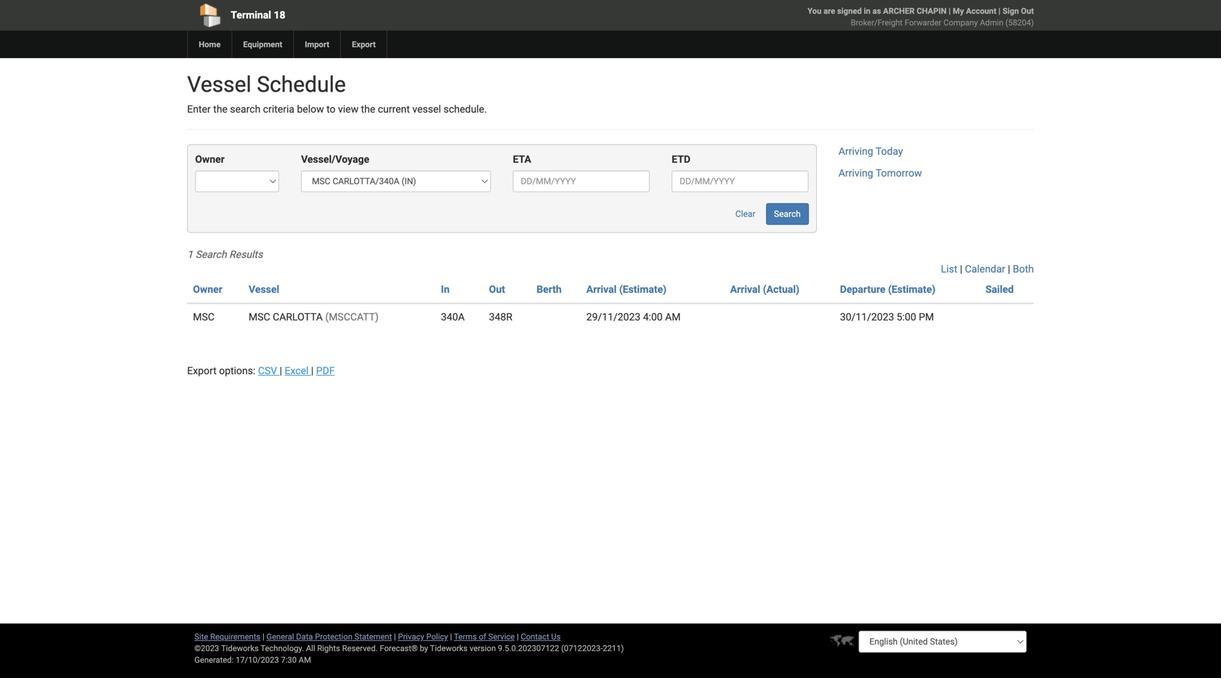 Task type: vqa. For each thing, say whether or not it's contained in the screenshot.
"Import" to the left
no



Task type: locate. For each thing, give the bounding box(es) containing it.
search button
[[766, 203, 809, 225]]

general
[[266, 632, 294, 641]]

0 vertical spatial export
[[352, 40, 376, 49]]

owner left vessel link
[[193, 283, 222, 295]]

0 vertical spatial vessel
[[187, 72, 251, 97]]

contact us link
[[521, 632, 561, 641]]

2 (estimate) from the left
[[888, 283, 936, 295]]

ETA text field
[[513, 170, 650, 192]]

export down terminal 18 'link'
[[352, 40, 376, 49]]

the right enter
[[213, 103, 228, 115]]

import link
[[293, 31, 340, 58]]

arrival (estimate)
[[586, 283, 667, 295]]

owner down enter
[[195, 153, 225, 165]]

(estimate) up 5:00
[[888, 283, 936, 295]]

0 horizontal spatial export
[[187, 365, 217, 377]]

1 vertical spatial export
[[187, 365, 217, 377]]

out up 348r at left top
[[489, 283, 505, 295]]

1 horizontal spatial the
[[361, 103, 375, 115]]

privacy
[[398, 632, 424, 641]]

1 horizontal spatial am
[[665, 311, 681, 323]]

arriving for arriving today
[[839, 145, 873, 157]]

1 horizontal spatial export
[[352, 40, 376, 49]]

1 horizontal spatial (estimate)
[[888, 283, 936, 295]]

data
[[296, 632, 313, 641]]

arriving for arriving tomorrow
[[839, 167, 873, 179]]

arrival
[[586, 283, 617, 295], [730, 283, 760, 295]]

18
[[274, 9, 285, 21]]

0 vertical spatial am
[[665, 311, 681, 323]]

1 arriving from the top
[[839, 145, 873, 157]]

vessel
[[187, 72, 251, 97], [249, 283, 279, 295]]

2211)
[[603, 644, 624, 653]]

1 vertical spatial search
[[195, 248, 227, 260]]

tomorrow
[[876, 167, 922, 179]]

site requirements | general data protection statement | privacy policy | terms of service | contact us ©2023 tideworks technology. all rights reserved. forecast® by tideworks version 9.5.0.202307122 (07122023-2211) generated: 17/10/2023 7:30 am
[[194, 632, 624, 665]]

0 vertical spatial out
[[1021, 6, 1034, 16]]

the right "view"
[[361, 103, 375, 115]]

vessel schedule enter the search criteria below to view the current vessel schedule.
[[187, 72, 487, 115]]

arrival down 1 search results list | calendar | both
[[586, 283, 617, 295]]

search inside 1 search results list | calendar | both
[[195, 248, 227, 260]]

vessel for vessel
[[249, 283, 279, 295]]

terms
[[454, 632, 477, 641]]

search inside search button
[[774, 209, 801, 219]]

1 msc from the left
[[193, 311, 215, 323]]

out
[[1021, 6, 1034, 16], [489, 283, 505, 295]]

export
[[352, 40, 376, 49], [187, 365, 217, 377]]

of
[[479, 632, 486, 641]]

am right 4:00
[[665, 311, 681, 323]]

0 horizontal spatial arrival
[[586, 283, 617, 295]]

export left options:
[[187, 365, 217, 377]]

|
[[949, 6, 951, 16], [998, 6, 1001, 16], [960, 263, 962, 275], [1008, 263, 1010, 275], [280, 365, 282, 377], [311, 365, 314, 377], [262, 632, 264, 641], [394, 632, 396, 641], [450, 632, 452, 641], [517, 632, 519, 641]]

| left sign
[[998, 6, 1001, 16]]

the
[[213, 103, 228, 115], [361, 103, 375, 115]]

arrival (estimate) link
[[586, 283, 667, 295]]

equipment link
[[231, 31, 293, 58]]

vessel down results
[[249, 283, 279, 295]]

1 arrival from the left
[[586, 283, 617, 295]]

vessel inside vessel schedule enter the search criteria below to view the current vessel schedule.
[[187, 72, 251, 97]]

0 horizontal spatial out
[[489, 283, 505, 295]]

| left 'general'
[[262, 632, 264, 641]]

1 horizontal spatial out
[[1021, 6, 1034, 16]]

0 horizontal spatial (estimate)
[[619, 283, 667, 295]]

criteria
[[263, 103, 294, 115]]

pm
[[919, 311, 934, 323]]

(estimate) for arrival (estimate)
[[619, 283, 667, 295]]

0 horizontal spatial msc
[[193, 311, 215, 323]]

terminal 18
[[231, 9, 285, 21]]

0 horizontal spatial the
[[213, 103, 228, 115]]

excel
[[285, 365, 309, 377]]

(estimate) for departure (estimate)
[[888, 283, 936, 295]]

1 horizontal spatial search
[[774, 209, 801, 219]]

0 vertical spatial search
[[774, 209, 801, 219]]

excel link
[[285, 365, 311, 377]]

(estimate)
[[619, 283, 667, 295], [888, 283, 936, 295]]

arriving down arriving today link
[[839, 167, 873, 179]]

view
[[338, 103, 358, 115]]

2 arriving from the top
[[839, 167, 873, 179]]

am down all
[[299, 655, 311, 665]]

0 horizontal spatial am
[[299, 655, 311, 665]]

(msccatt)
[[325, 311, 379, 323]]

pdf
[[316, 365, 335, 377]]

msc down owner 'link'
[[193, 311, 215, 323]]

sailed
[[985, 283, 1014, 295]]

348r
[[489, 311, 512, 323]]

enter
[[187, 103, 211, 115]]

search
[[774, 209, 801, 219], [195, 248, 227, 260]]

0 vertical spatial arriving
[[839, 145, 873, 157]]

search right the 1
[[195, 248, 227, 260]]

search right clear button
[[774, 209, 801, 219]]

rights
[[317, 644, 340, 653]]

general data protection statement link
[[266, 632, 392, 641]]

17/10/2023
[[236, 655, 279, 665]]

out up (58204)
[[1021, 6, 1034, 16]]

1 vertical spatial vessel
[[249, 283, 279, 295]]

contact
[[521, 632, 549, 641]]

1
[[187, 248, 193, 260]]

1 vertical spatial arriving
[[839, 167, 873, 179]]

arrival for arrival (actual)
[[730, 283, 760, 295]]

you are signed in as archer chapin | my account | sign out broker/freight forwarder company admin (58204)
[[808, 6, 1034, 27]]

vessel up enter
[[187, 72, 251, 97]]

(estimate) up 29/11/2023 4:00 am
[[619, 283, 667, 295]]

company
[[943, 18, 978, 27]]

am
[[665, 311, 681, 323], [299, 655, 311, 665]]

owner
[[195, 153, 225, 165], [193, 283, 222, 295]]

| up tideworks on the left of the page
[[450, 632, 452, 641]]

| right csv
[[280, 365, 282, 377]]

msc
[[193, 311, 215, 323], [249, 311, 270, 323]]

us
[[551, 632, 561, 641]]

1 the from the left
[[213, 103, 228, 115]]

home
[[199, 40, 221, 49]]

1 (estimate) from the left
[[619, 283, 667, 295]]

1 horizontal spatial msc
[[249, 311, 270, 323]]

out link
[[489, 283, 505, 295]]

29/11/2023
[[586, 311, 640, 323]]

arrival (actual)
[[730, 283, 799, 295]]

current
[[378, 103, 410, 115]]

2 arrival from the left
[[730, 283, 760, 295]]

in link
[[441, 283, 450, 295]]

import
[[305, 40, 329, 49]]

1 horizontal spatial arrival
[[730, 283, 760, 295]]

msc down vessel link
[[249, 311, 270, 323]]

1 search results list | calendar | both
[[187, 248, 1034, 275]]

equipment
[[243, 40, 282, 49]]

list link
[[941, 263, 957, 275]]

today
[[876, 145, 903, 157]]

0 horizontal spatial search
[[195, 248, 227, 260]]

arrival left (actual)
[[730, 283, 760, 295]]

arrival (actual) link
[[730, 283, 799, 295]]

2 the from the left
[[361, 103, 375, 115]]

msc for msc carlotta (msccatt)
[[249, 311, 270, 323]]

my account link
[[953, 6, 996, 16]]

berth
[[537, 283, 562, 295]]

arriving up arriving tomorrow link
[[839, 145, 873, 157]]

version
[[470, 644, 496, 653]]

search
[[230, 103, 261, 115]]

1 vertical spatial am
[[299, 655, 311, 665]]

2 msc from the left
[[249, 311, 270, 323]]

schedule.
[[444, 103, 487, 115]]



Task type: describe. For each thing, give the bounding box(es) containing it.
(58204)
[[1005, 18, 1034, 27]]

tideworks
[[430, 644, 468, 653]]

4:00
[[643, 311, 663, 323]]

(actual)
[[763, 283, 799, 295]]

vessel/voyage
[[301, 153, 369, 165]]

5:00
[[897, 311, 916, 323]]

you
[[808, 6, 822, 16]]

| up forecast®
[[394, 632, 396, 641]]

msc for msc
[[193, 311, 215, 323]]

7:30
[[281, 655, 297, 665]]

list
[[941, 263, 957, 275]]

vessel
[[412, 103, 441, 115]]

broker/freight
[[851, 18, 903, 27]]

carlotta
[[273, 311, 323, 323]]

clear button
[[727, 203, 763, 225]]

both link
[[1013, 263, 1034, 275]]

technology.
[[261, 644, 304, 653]]

vessel link
[[249, 283, 279, 295]]

export options: csv | excel | pdf
[[187, 365, 335, 377]]

arriving today
[[839, 145, 903, 157]]

reserved.
[[342, 644, 378, 653]]

| left both
[[1008, 263, 1010, 275]]

9.5.0.202307122
[[498, 644, 559, 653]]

1 vertical spatial owner
[[193, 283, 222, 295]]

arriving today link
[[839, 145, 903, 157]]

csv
[[258, 365, 277, 377]]

my
[[953, 6, 964, 16]]

export for export
[[352, 40, 376, 49]]

departure
[[840, 283, 886, 295]]

departure (estimate)
[[840, 283, 936, 295]]

calendar
[[965, 263, 1005, 275]]

both
[[1013, 263, 1034, 275]]

29/11/2023 4:00 am
[[586, 311, 681, 323]]

forwarder
[[905, 18, 941, 27]]

arriving tomorrow
[[839, 167, 922, 179]]

forecast®
[[380, 644, 418, 653]]

below
[[297, 103, 324, 115]]

csv link
[[258, 365, 280, 377]]

msc carlotta (msccatt)
[[249, 311, 379, 323]]

| left pdf link
[[311, 365, 314, 377]]

site
[[194, 632, 208, 641]]

out inside you are signed in as archer chapin | my account | sign out broker/freight forwarder company admin (58204)
[[1021, 6, 1034, 16]]

©2023 tideworks
[[194, 644, 259, 653]]

service
[[488, 632, 515, 641]]

(07122023-
[[561, 644, 603, 653]]

clear
[[735, 209, 755, 219]]

to
[[326, 103, 336, 115]]

are
[[824, 6, 835, 16]]

terminal 18 link
[[187, 0, 527, 31]]

schedule
[[257, 72, 346, 97]]

0 vertical spatial owner
[[195, 153, 225, 165]]

| left my
[[949, 6, 951, 16]]

protection
[[315, 632, 352, 641]]

signed
[[837, 6, 862, 16]]

eta
[[513, 153, 531, 165]]

in
[[441, 283, 450, 295]]

| right list
[[960, 263, 962, 275]]

export for export options: csv | excel | pdf
[[187, 365, 217, 377]]

terms of service link
[[454, 632, 515, 641]]

site requirements link
[[194, 632, 260, 641]]

sign
[[1003, 6, 1019, 16]]

ETD text field
[[672, 170, 809, 192]]

pdf link
[[316, 365, 335, 377]]

arrival for arrival (estimate)
[[586, 283, 617, 295]]

30/11/2023
[[840, 311, 894, 323]]

privacy policy link
[[398, 632, 448, 641]]

vessel for vessel schedule enter the search criteria below to view the current vessel schedule.
[[187, 72, 251, 97]]

generated:
[[194, 655, 234, 665]]

home link
[[187, 31, 231, 58]]

sailed link
[[985, 283, 1014, 295]]

340a
[[441, 311, 465, 323]]

statement
[[354, 632, 392, 641]]

in
[[864, 6, 871, 16]]

am inside site requirements | general data protection statement | privacy policy | terms of service | contact us ©2023 tideworks technology. all rights reserved. forecast® by tideworks version 9.5.0.202307122 (07122023-2211) generated: 17/10/2023 7:30 am
[[299, 655, 311, 665]]

etd
[[672, 153, 690, 165]]

chapin
[[917, 6, 947, 16]]

1 vertical spatial out
[[489, 283, 505, 295]]

policy
[[426, 632, 448, 641]]

| up 9.5.0.202307122
[[517, 632, 519, 641]]

by
[[420, 644, 428, 653]]

account
[[966, 6, 996, 16]]

options:
[[219, 365, 255, 377]]

as
[[873, 6, 881, 16]]

30/11/2023 5:00 pm
[[840, 311, 934, 323]]

berth link
[[537, 283, 562, 295]]

results
[[229, 248, 263, 260]]

calendar link
[[965, 263, 1005, 275]]



